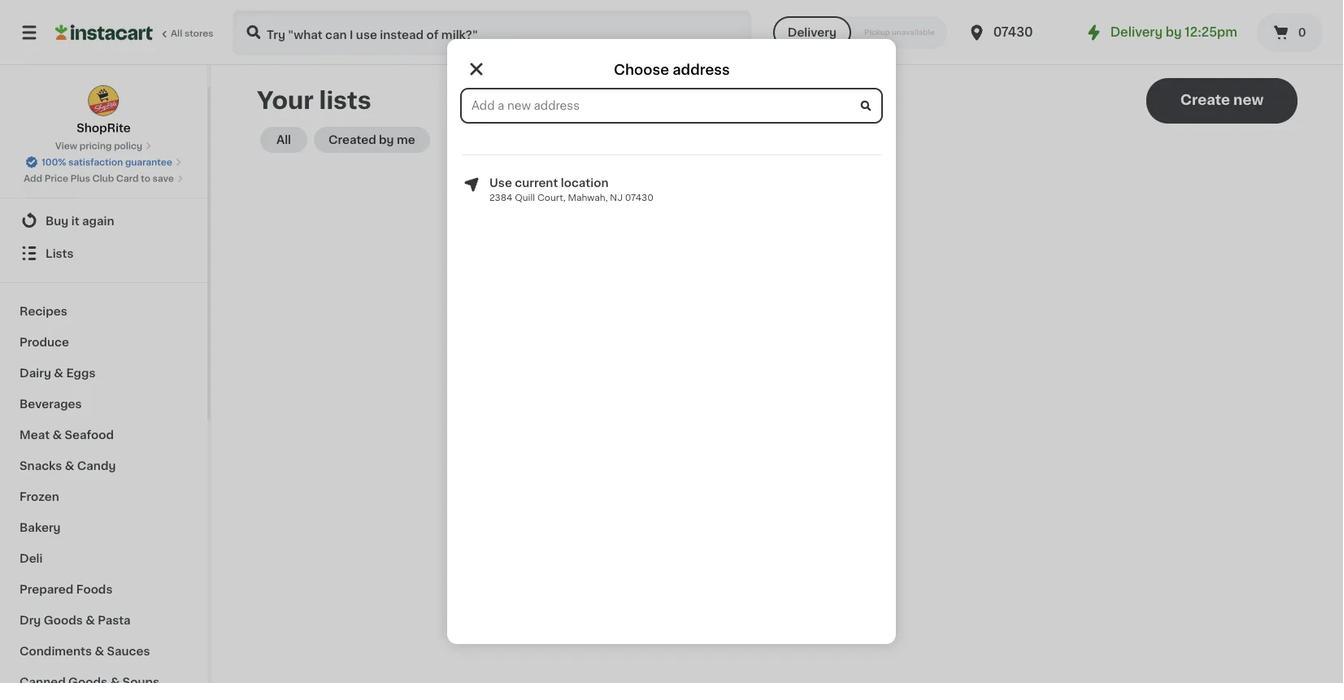 Task type: vqa. For each thing, say whether or not it's contained in the screenshot.
bottommost BY
yes



Task type: describe. For each thing, give the bounding box(es) containing it.
07430 inside popup button
[[994, 26, 1033, 38]]

price
[[44, 174, 68, 183]]

recipes link
[[10, 295, 198, 326]]

buy
[[46, 215, 69, 226]]

search address image
[[859, 98, 874, 113]]

again
[[82, 215, 114, 226]]

choose address dialog
[[447, 39, 896, 644]]

by for delivery
[[1166, 26, 1182, 38]]

shoprite logo image
[[88, 85, 120, 117]]

lists
[[46, 247, 74, 259]]

plus
[[71, 174, 90, 183]]

07430 inside "use current location 2384 quill court, mahwah, nj 07430"
[[625, 193, 654, 202]]

meat
[[20, 429, 50, 440]]

& left pasta at the bottom left of page
[[86, 614, 95, 625]]

100% satisfaction guarantee button
[[25, 153, 182, 169]]

all stores
[[171, 29, 214, 38]]

add price plus club card to save link
[[24, 172, 184, 185]]

all stores link
[[55, 10, 215, 55]]

instacart logo image
[[55, 23, 153, 42]]

policy
[[114, 142, 142, 150]]

choose
[[614, 63, 669, 77]]

save
[[153, 174, 174, 183]]

prepared foods
[[20, 583, 113, 595]]

guarantee
[[125, 158, 172, 167]]

bakery link
[[10, 512, 198, 543]]

lists link
[[10, 237, 198, 269]]

me
[[397, 134, 415, 146]]

seafood
[[65, 429, 114, 440]]

deli link
[[10, 543, 198, 573]]

to
[[141, 174, 150, 183]]

nj
[[610, 193, 623, 202]]

prepared
[[20, 583, 73, 595]]

all for all stores
[[171, 29, 182, 38]]

buy it again
[[46, 215, 114, 226]]

by for created
[[379, 134, 394, 146]]

mahwah,
[[568, 193, 608, 202]]

location
[[561, 177, 609, 189]]

view pricing policy link
[[55, 139, 152, 153]]

meat & seafood
[[20, 429, 114, 440]]

lists
[[319, 89, 371, 112]]

dairy
[[20, 367, 51, 378]]

deli
[[20, 552, 43, 564]]

12:25pm
[[1185, 26, 1238, 38]]

view
[[55, 142, 77, 150]]

100%
[[42, 158, 66, 167]]

condiments & sauces
[[20, 645, 150, 656]]

recipes
[[20, 305, 67, 316]]

your
[[257, 89, 314, 112]]

pasta
[[98, 614, 131, 625]]

created by me
[[329, 134, 415, 146]]

condiments & sauces link
[[10, 635, 198, 666]]

use
[[490, 177, 512, 189]]

all for all
[[276, 134, 291, 146]]

card
[[116, 174, 139, 183]]

shop link
[[10, 172, 198, 204]]

goods
[[44, 614, 83, 625]]

  text field inside choose address "dialog"
[[462, 89, 882, 122]]

07430 button
[[968, 10, 1065, 55]]

create
[[1181, 93, 1231, 107]]



Task type: locate. For each thing, give the bounding box(es) containing it.
& for dairy
[[54, 367, 63, 378]]

100% satisfaction guarantee
[[42, 158, 172, 167]]

None search field
[[233, 10, 752, 55]]

& for condiments
[[95, 645, 104, 656]]

0 button
[[1257, 13, 1324, 52]]

frozen
[[20, 490, 59, 502]]

all down the your
[[276, 134, 291, 146]]

new
[[1234, 93, 1264, 107]]

delivery
[[1111, 26, 1163, 38], [788, 27, 837, 38]]

2384
[[490, 193, 513, 202]]

snacks & candy
[[20, 460, 116, 471]]

choose address
[[614, 63, 730, 77]]

court,
[[538, 193, 566, 202]]

produce
[[20, 336, 69, 347]]

0
[[1299, 27, 1307, 38]]

by left me
[[379, 134, 394, 146]]

stores
[[185, 29, 214, 38]]

produce link
[[10, 326, 198, 357]]

dairy & eggs
[[20, 367, 96, 378]]

pricing
[[79, 142, 112, 150]]

0 vertical spatial 07430
[[994, 26, 1033, 38]]

all left stores
[[171, 29, 182, 38]]

delivery by 12:25pm link
[[1085, 23, 1238, 42]]

bakery
[[20, 521, 61, 533]]

delivery for delivery by 12:25pm
[[1111, 26, 1163, 38]]

& left the eggs at the bottom left of the page
[[54, 367, 63, 378]]

&
[[54, 367, 63, 378], [52, 429, 62, 440], [65, 460, 74, 471], [86, 614, 95, 625], [95, 645, 104, 656]]

0 horizontal spatial by
[[379, 134, 394, 146]]

& left sauces
[[95, 645, 104, 656]]

dry goods & pasta
[[20, 614, 131, 625]]

current
[[515, 177, 558, 189]]

use current location 2384 quill court, mahwah, nj 07430
[[490, 177, 654, 202]]

all inside button
[[276, 134, 291, 146]]

beverages link
[[10, 388, 198, 419]]

all
[[171, 29, 182, 38], [276, 134, 291, 146]]

0 horizontal spatial all
[[171, 29, 182, 38]]

created
[[329, 134, 376, 146]]

snacks
[[20, 460, 62, 471]]

0 vertical spatial all
[[171, 29, 182, 38]]

frozen link
[[10, 481, 198, 512]]

condiments
[[20, 645, 92, 656]]

& for meat
[[52, 429, 62, 440]]

beverages
[[20, 398, 82, 409]]

shop
[[46, 182, 76, 194]]

0 horizontal spatial 07430
[[625, 193, 654, 202]]

shoprite link
[[77, 85, 131, 136]]

& left candy
[[65, 460, 74, 471]]

0 horizontal spatial delivery
[[788, 27, 837, 38]]

1 horizontal spatial all
[[276, 134, 291, 146]]

& for snacks
[[65, 460, 74, 471]]

meat & seafood link
[[10, 419, 198, 450]]

club
[[92, 174, 114, 183]]

0 vertical spatial by
[[1166, 26, 1182, 38]]

all inside "link"
[[171, 29, 182, 38]]

address
[[673, 63, 730, 77]]

create new
[[1181, 93, 1264, 107]]

candy
[[77, 460, 116, 471]]

buy it again link
[[10, 204, 198, 237]]

quill
[[515, 193, 535, 202]]

1 horizontal spatial 07430
[[994, 26, 1033, 38]]

dry
[[20, 614, 41, 625]]

sauces
[[107, 645, 150, 656]]

by left 12:25pm on the right of the page
[[1166, 26, 1182, 38]]

eggs
[[66, 367, 96, 378]]

by inside button
[[379, 134, 394, 146]]

& right meat
[[52, 429, 62, 440]]

your lists
[[257, 89, 371, 112]]

by
[[1166, 26, 1182, 38], [379, 134, 394, 146]]

1 vertical spatial by
[[379, 134, 394, 146]]

add
[[24, 174, 42, 183]]

dairy & eggs link
[[10, 357, 198, 388]]

it
[[71, 215, 79, 226]]

delivery inside button
[[788, 27, 837, 38]]

service type group
[[773, 16, 948, 49]]

foods
[[76, 583, 113, 595]]

delivery button
[[773, 16, 851, 49]]

create new button
[[1147, 78, 1298, 124]]

snacks & candy link
[[10, 450, 198, 481]]

07430
[[994, 26, 1033, 38], [625, 193, 654, 202]]

all button
[[260, 127, 307, 153]]

delivery for delivery
[[788, 27, 837, 38]]

dry goods & pasta link
[[10, 604, 198, 635]]

1 horizontal spatial delivery
[[1111, 26, 1163, 38]]

prepared foods link
[[10, 573, 198, 604]]

satisfaction
[[68, 158, 123, 167]]

  text field
[[462, 89, 882, 122]]

1 horizontal spatial by
[[1166, 26, 1182, 38]]

delivery by 12:25pm
[[1111, 26, 1238, 38]]

created by me button
[[314, 127, 430, 153]]

shoprite
[[77, 122, 131, 134]]

view pricing policy
[[55, 142, 142, 150]]

1 vertical spatial all
[[276, 134, 291, 146]]

1 vertical spatial 07430
[[625, 193, 654, 202]]

add price plus club card to save
[[24, 174, 174, 183]]

& inside "link"
[[65, 460, 74, 471]]



